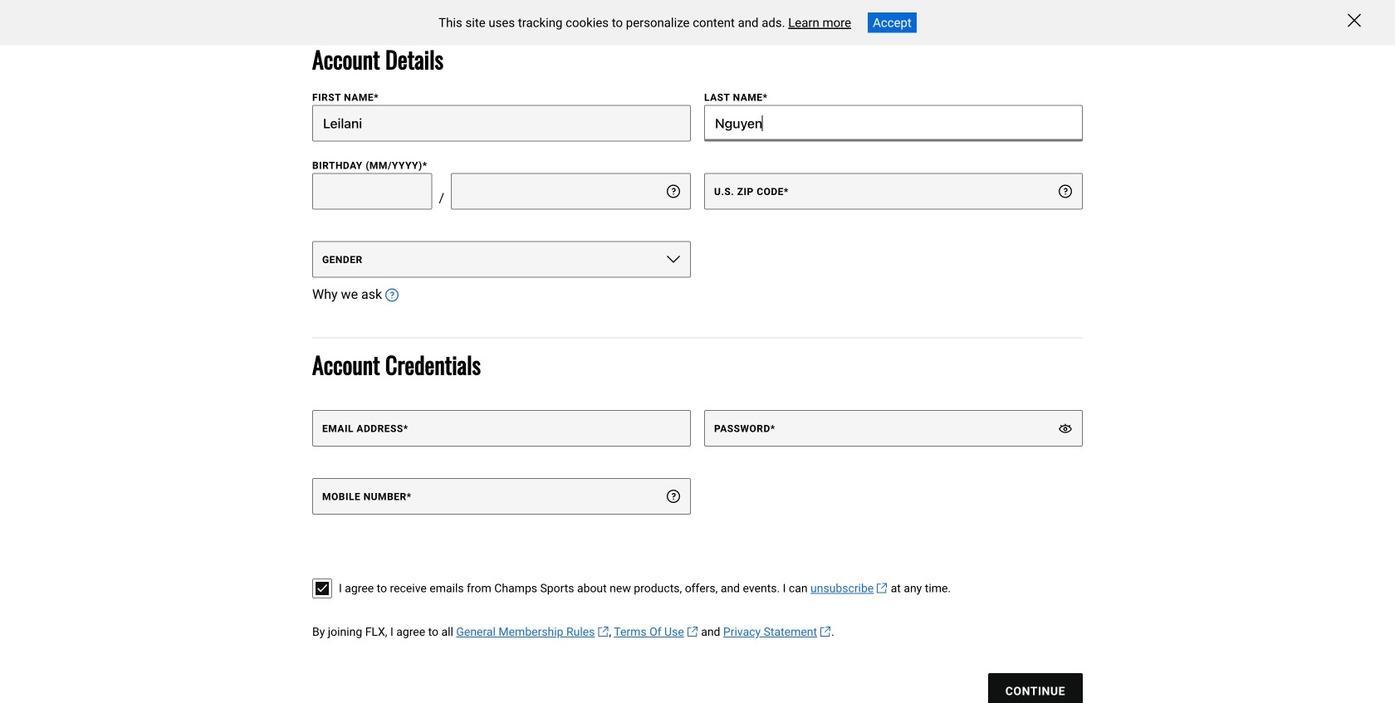 Task type: describe. For each thing, give the bounding box(es) containing it.
cookie banner region
[[0, 0, 1396, 45]]



Task type: vqa. For each thing, say whether or not it's contained in the screenshot.
2nd More Information icon from left
no



Task type: locate. For each thing, give the bounding box(es) containing it.
None password field
[[704, 411, 1083, 447]]

None text field
[[312, 105, 691, 142], [704, 105, 1083, 142], [312, 173, 432, 210], [451, 173, 691, 210], [312, 105, 691, 142], [704, 105, 1083, 142], [312, 173, 432, 210], [451, 173, 691, 210]]

None telephone field
[[312, 479, 691, 515]]

more information image
[[667, 185, 680, 198], [1059, 185, 1072, 198], [385, 289, 399, 302], [667, 490, 680, 504]]

None email field
[[312, 411, 691, 447]]

None text field
[[704, 173, 1083, 210]]

show password image
[[1059, 422, 1072, 435]]

close image
[[1348, 14, 1362, 27]]

required element
[[374, 92, 379, 103], [763, 92, 768, 103], [784, 186, 789, 198], [404, 423, 408, 435], [771, 423, 776, 435], [407, 491, 412, 503]]



